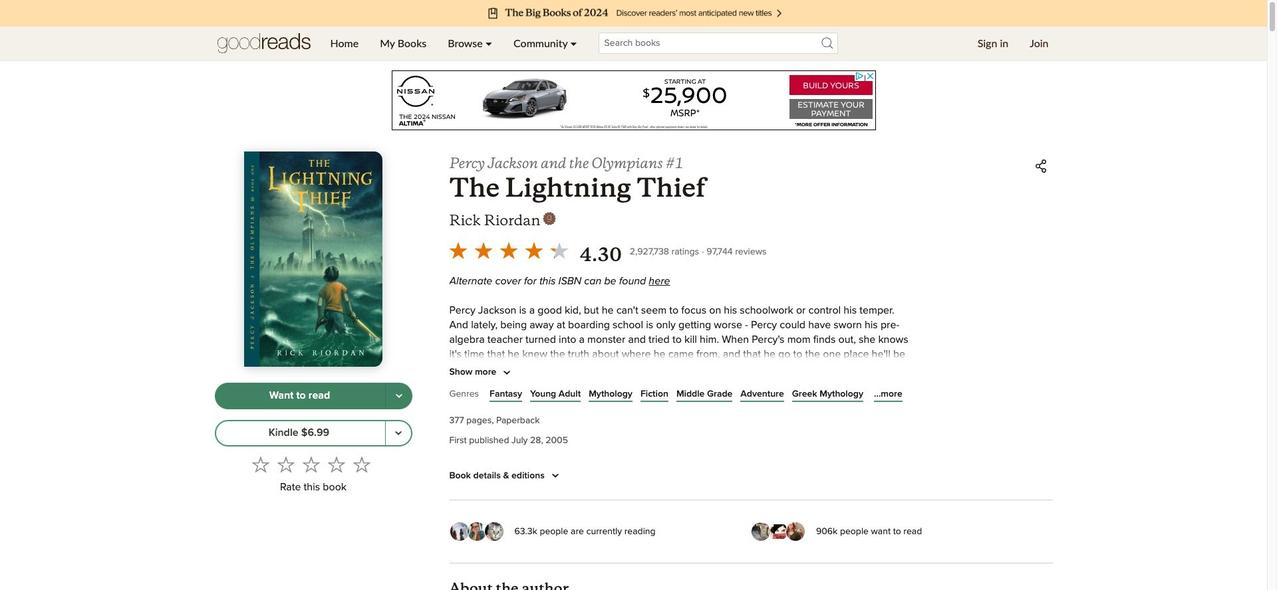 Task type: describe. For each thing, give the bounding box(es) containing it.
rating 4.3 out of 5 image
[[445, 238, 572, 263]]

rate 1 out of 5 image
[[252, 456, 269, 473]]

rate 4 out of 5 image
[[328, 456, 345, 473]]

book 1 in the percy jackson and the olympians series element
[[449, 154, 705, 173]]

rating 0 out of 5 group
[[248, 452, 374, 477]]

rate 5 out of 5 image
[[353, 456, 371, 473]]

the most anticipated books of 2024 image
[[150, 0, 1117, 27]]

Search by book title or ISBN text field
[[598, 33, 838, 54]]

rate this book element
[[215, 452, 412, 498]]



Task type: locate. For each thing, give the bounding box(es) containing it.
advertisement element
[[391, 71, 876, 130]]

book title: the lightning thief element
[[449, 173, 705, 204]]

goodreads author image
[[543, 212, 556, 225]]

rate 2 out of 5 image
[[277, 456, 295, 473]]

rate 3 out of 5 image
[[303, 456, 320, 473]]

home image
[[217, 27, 310, 60]]

None search field
[[588, 33, 848, 54]]

top genres for this book element
[[449, 386, 1053, 407]]

average rating of 4.30 stars. figure
[[445, 238, 630, 268]]

2,927,738 ratings and 97,744 reviews figure
[[630, 243, 767, 259]]



Task type: vqa. For each thing, say whether or not it's contained in the screenshot.
Search by book title or ISBN text box
yes



